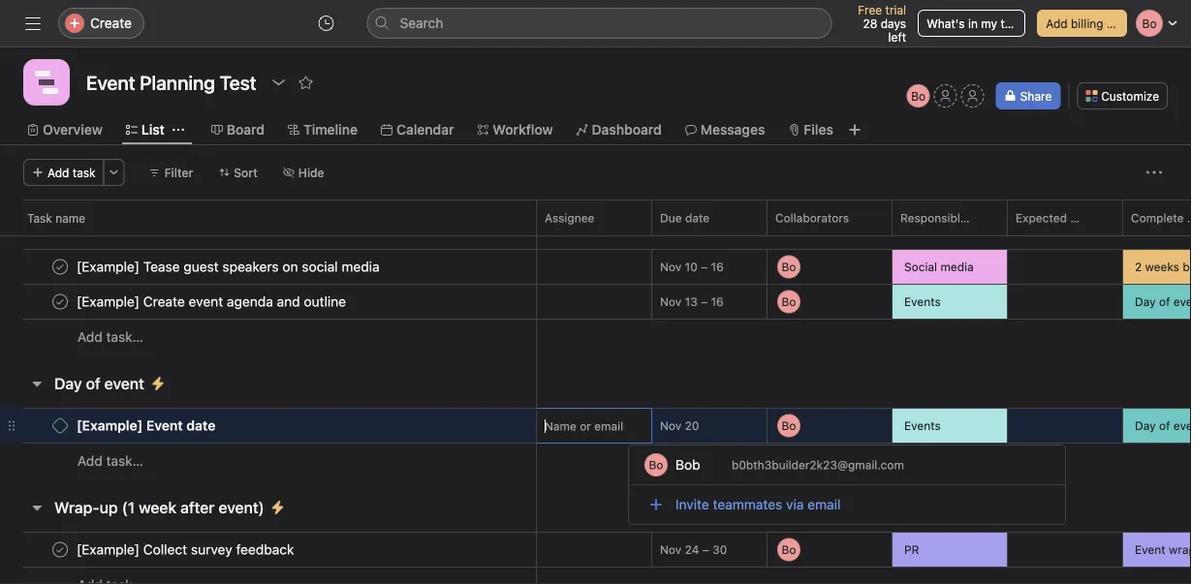 Task type: vqa. For each thing, say whether or not it's contained in the screenshot.
expected
yes



Task type: describe. For each thing, give the bounding box(es) containing it.
day of eve for day of eve dropdown button
[[1135, 295, 1192, 309]]

show options image
[[271, 75, 287, 90]]

10
[[685, 260, 698, 274]]

pr button
[[893, 533, 1007, 567]]

completed image for nov 13
[[48, 290, 72, 314]]

share button
[[996, 82, 1061, 110]]

search button
[[367, 8, 832, 39]]

0 horizontal spatial more actions image
[[108, 167, 120, 178]]

add collaborators image
[[863, 418, 878, 434]]

complete b
[[1131, 211, 1192, 225]]

events button
[[893, 409, 1007, 443]]

wrap-
[[54, 499, 100, 517]]

days
[[881, 16, 907, 30]]

events for events dropdown button
[[905, 419, 941, 433]]

row containing nov 20
[[0, 407, 1192, 445]]

calendar link
[[381, 119, 454, 141]]

name
[[55, 211, 85, 225]]

day for row containing nov 13
[[1135, 295, 1156, 309]]

completed checkbox for nov 10 – 16
[[48, 255, 72, 279]]

overview
[[43, 122, 103, 138]]

Completed checkbox
[[48, 290, 72, 314]]

[Example] Create event agenda and outline text field
[[73, 292, 352, 312]]

due
[[660, 211, 682, 225]]

add to starred image
[[298, 75, 314, 90]]

free trial 28 days left
[[858, 3, 907, 44]]

30
[[713, 543, 727, 557]]

row containing task name
[[0, 200, 1192, 236]]

— text field for nov 24 – 30
[[1016, 544, 1123, 558]]

header wrap-up (1 week after event) tree grid
[[0, 531, 1192, 585]]

board link
[[211, 119, 265, 141]]

history image
[[318, 16, 334, 31]]

add inside add task "button"
[[48, 166, 69, 179]]

dashboard
[[592, 122, 662, 138]]

b
[[1187, 211, 1192, 225]]

day for row containing nov 20
[[1135, 419, 1156, 433]]

what's in my trial?
[[927, 16, 1028, 30]]

nearing
[[54, 216, 111, 234]]

add task… inside header day of event tree grid
[[78, 453, 143, 469]]

add inside header nearing event (2 weeks to go) tree grid
[[78, 329, 103, 345]]

expected
[[1016, 211, 1067, 225]]

rules for day of event image
[[150, 376, 166, 392]]

day of event
[[54, 375, 144, 393]]

row containing nov 13
[[0, 283, 1192, 321]]

day of event button
[[54, 366, 144, 401]]

event wrap
[[1135, 543, 1192, 557]]

wrap-up (1 week after event) button
[[54, 491, 264, 525]]

— text field inside header day of event tree grid
[[1016, 420, 1123, 434]]

day of eve for day of eve popup button
[[1135, 419, 1192, 433]]

day of eve button
[[1124, 285, 1192, 319]]

completed milestone image
[[52, 418, 68, 434]]

timeline link
[[288, 119, 358, 141]]

overview link
[[27, 119, 103, 141]]

[example] event date cell
[[0, 408, 537, 444]]

date
[[685, 211, 710, 225]]

hide button
[[274, 159, 333, 186]]

what's in my trial? button
[[918, 10, 1028, 37]]

my
[[981, 16, 998, 30]]

search list box
[[367, 8, 832, 39]]

messages link
[[685, 119, 765, 141]]

expected cost
[[1016, 211, 1096, 225]]

[Example] Tease guest speakers on social media text field
[[73, 257, 385, 277]]

bo
[[912, 89, 926, 103]]

events button
[[893, 285, 1007, 319]]

of for the [example] event date cell
[[1160, 419, 1171, 433]]

of inside button
[[86, 375, 101, 393]]

event
[[1135, 543, 1166, 557]]

search
[[400, 15, 443, 31]]

(1
[[122, 499, 135, 517]]

social
[[905, 260, 938, 274]]

after
[[180, 499, 215, 517]]

[example] tease guest speakers on social media cell
[[0, 249, 537, 285]]

[example] collect survey feedback cell
[[0, 532, 537, 568]]

due date
[[660, 211, 710, 225]]

cost
[[1071, 211, 1096, 225]]

what's
[[927, 16, 965, 30]]

info
[[1107, 16, 1128, 30]]

2 weeks be button
[[1124, 250, 1192, 284]]

to
[[227, 216, 242, 234]]

pr
[[905, 543, 920, 557]]

complete
[[1131, 211, 1184, 225]]

nov for nov 10 – 16
[[660, 260, 682, 274]]

13
[[685, 295, 698, 309]]

of for [example] create event agenda and outline cell
[[1160, 295, 1171, 309]]

24
[[685, 543, 699, 557]]

event)
[[219, 499, 264, 517]]

bo button
[[907, 84, 930, 108]]

nearing event (2 weeks to go)
[[54, 216, 270, 234]]

1 vertical spatial event
[[104, 375, 144, 393]]

share
[[1021, 89, 1052, 103]]

collapse task list for this section image
[[29, 376, 45, 392]]

nov 24 – 30
[[660, 543, 727, 557]]

create button
[[58, 8, 144, 39]]

free
[[858, 3, 882, 16]]

be
[[1183, 260, 1192, 274]]

task
[[73, 166, 96, 179]]

dashboard link
[[576, 119, 662, 141]]

2 weeks be
[[1135, 260, 1192, 274]]



Task type: locate. For each thing, give the bounding box(es) containing it.
workflow
[[493, 122, 553, 138]]

completed image for nov 10
[[48, 255, 72, 279]]

(2
[[159, 216, 174, 234]]

event wrap button
[[1124, 533, 1192, 567]]

1 vertical spatial add task…
[[78, 453, 143, 469]]

1 vertical spatial add task… button
[[78, 451, 143, 472]]

Completed checkbox
[[48, 255, 72, 279], [48, 539, 72, 562]]

0 vertical spatial of
[[1160, 295, 1171, 309]]

add billing info
[[1046, 16, 1128, 30]]

up
[[100, 499, 118, 517]]

day inside popup button
[[1135, 419, 1156, 433]]

wrap
[[1169, 543, 1192, 557]]

16 right 13
[[711, 295, 724, 309]]

customize button
[[1077, 82, 1168, 110]]

completed image
[[48, 255, 72, 279], [48, 290, 72, 314], [48, 539, 72, 562]]

– for nov 13
[[701, 295, 708, 309]]

day of eve inside popup button
[[1135, 419, 1192, 433]]

1 row from the top
[[0, 200, 1192, 236]]

0 vertical spatial completed checkbox
[[48, 255, 72, 279]]

media
[[941, 260, 974, 274]]

calendar
[[396, 122, 454, 138]]

events for events popup button
[[905, 295, 941, 309]]

task
[[27, 211, 52, 225]]

2 add task… from the top
[[78, 453, 143, 469]]

add
[[1046, 16, 1068, 30], [48, 166, 69, 179], [78, 329, 103, 345], [78, 453, 103, 469]]

1 events from the top
[[905, 295, 941, 309]]

– right 10
[[701, 260, 708, 274]]

1 completed checkbox from the top
[[48, 255, 72, 279]]

5 row from the top
[[0, 531, 1192, 570]]

day
[[1135, 295, 1156, 309], [54, 375, 82, 393], [1135, 419, 1156, 433]]

of inside popup button
[[1160, 419, 1171, 433]]

2 events from the top
[[905, 419, 941, 433]]

completed image up completed checkbox
[[48, 255, 72, 279]]

of
[[1160, 295, 1171, 309], [86, 375, 101, 393], [1160, 419, 1171, 433]]

2 add task… row from the top
[[0, 443, 1192, 479]]

None text field
[[81, 65, 261, 100]]

add task… button inside header nearing event (2 weeks to go) tree grid
[[78, 327, 143, 348]]

nov for nov 24 – 30
[[660, 543, 682, 557]]

nov left 10
[[660, 260, 682, 274]]

social media button
[[893, 250, 1007, 284]]

0 vertical spatial –
[[701, 260, 708, 274]]

1 vertical spatial –
[[701, 295, 708, 309]]

0 vertical spatial add task… button
[[78, 327, 143, 348]]

nov 10 – 16
[[660, 260, 724, 274]]

nov 13 – 16
[[660, 295, 724, 309]]

1 vertical spatial completed checkbox
[[48, 539, 72, 562]]

nov left 13
[[660, 295, 682, 309]]

eve
[[1174, 295, 1192, 309], [1174, 419, 1192, 433]]

add task
[[48, 166, 96, 179]]

eve inside dropdown button
[[1174, 295, 1192, 309]]

2 eve from the top
[[1174, 419, 1192, 433]]

16
[[711, 260, 724, 274], [711, 295, 724, 309]]

16 for nov 10 – 16
[[711, 260, 724, 274]]

of inside dropdown button
[[1160, 295, 1171, 309]]

expand sidebar image
[[25, 16, 41, 31]]

2 completed image from the top
[[48, 290, 72, 314]]

billing
[[1071, 16, 1104, 30]]

timeline image
[[35, 71, 58, 94]]

add task… button
[[78, 327, 143, 348], [78, 451, 143, 472]]

28
[[863, 16, 878, 30]]

eve for day of eve popup button
[[1174, 419, 1192, 433]]

1 16 from the top
[[711, 260, 724, 274]]

sort button
[[210, 159, 266, 186]]

add left task
[[48, 166, 69, 179]]

0 vertical spatial 16
[[711, 260, 724, 274]]

completed image for nov 24
[[48, 539, 72, 562]]

1 horizontal spatial more actions image
[[1147, 165, 1162, 180]]

tab actions image
[[172, 124, 184, 136]]

nov inside header day of event tree grid
[[660, 419, 682, 433]]

events right add collaborators icon
[[905, 419, 941, 433]]

2 vertical spatial completed image
[[48, 539, 72, 562]]

completed checkbox down wrap-
[[48, 539, 72, 562]]

1 vertical spatial weeks
[[1146, 260, 1180, 274]]

20
[[685, 419, 699, 433]]

nov left 20
[[660, 419, 682, 433]]

add task… button up up
[[78, 451, 143, 472]]

collaborators
[[776, 211, 849, 225]]

nov for nov 13 – 16
[[660, 295, 682, 309]]

add task… row
[[0, 319, 1192, 355], [0, 443, 1192, 479]]

2 — text field from the top
[[1016, 296, 1123, 310]]

completed image down wrap-
[[48, 539, 72, 562]]

create
[[90, 15, 132, 31]]

1 vertical spatial 16
[[711, 295, 724, 309]]

1 vertical spatial events
[[905, 419, 941, 433]]

1 horizontal spatial weeks
[[1146, 260, 1180, 274]]

3 — text field from the top
[[1016, 420, 1123, 434]]

timeline
[[303, 122, 358, 138]]

row containing nov 10
[[0, 248, 1192, 286]]

3 row from the top
[[0, 283, 1192, 321]]

task… for 1st add task… row from the bottom
[[106, 453, 143, 469]]

add billing info button
[[1038, 10, 1128, 37]]

4 row from the top
[[0, 407, 1192, 445]]

add task… inside header nearing event (2 weeks to go) tree grid
[[78, 329, 143, 345]]

0 vertical spatial task…
[[106, 329, 143, 345]]

1 — text field from the top
[[1016, 261, 1123, 275]]

task… for first add task… row
[[106, 329, 143, 345]]

rules for wrap-up (1 week after event) image
[[270, 500, 286, 516]]

0 vertical spatial weeks
[[178, 216, 223, 234]]

0 vertical spatial add task… row
[[0, 319, 1192, 355]]

1 vertical spatial add task… row
[[0, 443, 1192, 479]]

1 add task… row from the top
[[0, 319, 1192, 355]]

weeks inside popup button
[[1146, 260, 1180, 274]]

1 vertical spatial day of eve
[[1135, 419, 1192, 433]]

add up the "day of event" button
[[78, 329, 103, 345]]

add left billing
[[1046, 16, 1068, 30]]

2 completed checkbox from the top
[[48, 539, 72, 562]]

1 vertical spatial day
[[54, 375, 82, 393]]

add task… up day of event
[[78, 329, 143, 345]]

events inside events popup button
[[905, 295, 941, 309]]

task… inside header nearing event (2 weeks to go) tree grid
[[106, 329, 143, 345]]

nov inside header wrap-up (1 week after event) "tree grid"
[[660, 543, 682, 557]]

events inside events dropdown button
[[905, 419, 941, 433]]

wrap-up (1 week after event)
[[54, 499, 264, 517]]

day inside button
[[54, 375, 82, 393]]

add inside header day of event tree grid
[[78, 453, 103, 469]]

list
[[141, 122, 165, 138]]

completed checkbox for nov 24 – 30
[[48, 539, 72, 562]]

files link
[[789, 119, 834, 141]]

– for nov 10
[[701, 260, 708, 274]]

day of eve button
[[1124, 409, 1192, 443]]

4 — text field from the top
[[1016, 544, 1123, 558]]

0 vertical spatial add task…
[[78, 329, 143, 345]]

assignee
[[545, 211, 595, 225]]

[example] create event agenda and outline cell
[[0, 284, 537, 320]]

week
[[139, 499, 177, 517]]

[Example] Collect survey feedback text field
[[73, 541, 300, 560]]

1 vertical spatial of
[[86, 375, 101, 393]]

day of eve
[[1135, 295, 1192, 309], [1135, 419, 1192, 433]]

1 day of eve from the top
[[1135, 295, 1192, 309]]

2 task… from the top
[[106, 453, 143, 469]]

completed image down nearing
[[48, 290, 72, 314]]

add task… button for 1st add task… row from the bottom
[[78, 451, 143, 472]]

— text field for nov 13 – 16
[[1016, 296, 1123, 310]]

–
[[701, 260, 708, 274], [701, 295, 708, 309], [703, 543, 710, 557]]

header day of event tree grid
[[0, 407, 1192, 479]]

1 add task… from the top
[[78, 329, 143, 345]]

trial
[[886, 3, 907, 16]]

1 completed image from the top
[[48, 255, 72, 279]]

add task… button up day of event
[[78, 327, 143, 348]]

completed image inside [example] collect survey feedback cell
[[48, 539, 72, 562]]

1 add task… button from the top
[[78, 327, 143, 348]]

Name or email text field
[[545, 409, 648, 444]]

6 row from the top
[[0, 567, 1192, 585]]

Completed milestone checkbox
[[52, 418, 68, 434]]

nov 20
[[660, 419, 699, 433]]

weeks inside button
[[178, 216, 223, 234]]

in
[[969, 16, 978, 30]]

go)
[[246, 216, 270, 234]]

1 task… from the top
[[106, 329, 143, 345]]

2 row from the top
[[0, 248, 1192, 286]]

weeks right 2
[[1146, 260, 1180, 274]]

filter
[[164, 166, 193, 179]]

task… down "[example] event date" text field
[[106, 453, 143, 469]]

add task… row up name or email text box
[[0, 319, 1192, 355]]

day inside dropdown button
[[1135, 295, 1156, 309]]

completed checkbox inside [example] collect survey feedback cell
[[48, 539, 72, 562]]

0 vertical spatial event
[[115, 216, 155, 234]]

task name
[[27, 211, 85, 225]]

add task… up up
[[78, 453, 143, 469]]

task… up day of event
[[106, 329, 143, 345]]

1 vertical spatial task…
[[106, 453, 143, 469]]

weeks left to
[[178, 216, 223, 234]]

nearing event (2 weeks to go) button
[[54, 207, 270, 242]]

weeks
[[178, 216, 223, 234], [1146, 260, 1180, 274]]

[Example] Event date text field
[[73, 416, 221, 436]]

0 horizontal spatial weeks
[[178, 216, 223, 234]]

2 16 from the top
[[711, 295, 724, 309]]

left
[[889, 30, 907, 44]]

add up wrap-
[[78, 453, 103, 469]]

more actions image
[[1147, 165, 1162, 180], [108, 167, 120, 178]]

— text field inside header wrap-up (1 week after event) "tree grid"
[[1016, 544, 1123, 558]]

eve inside popup button
[[1174, 419, 1192, 433]]

row
[[0, 200, 1192, 236], [0, 248, 1192, 286], [0, 283, 1192, 321], [0, 407, 1192, 445], [0, 531, 1192, 570], [0, 567, 1192, 585]]

– for nov 24
[[703, 543, 710, 557]]

16 for nov 13 – 16
[[711, 295, 724, 309]]

filter button
[[140, 159, 202, 186]]

0 vertical spatial eve
[[1174, 295, 1192, 309]]

0 vertical spatial completed image
[[48, 255, 72, 279]]

row containing nov 24
[[0, 531, 1192, 570]]

board
[[227, 122, 265, 138]]

1 eve from the top
[[1174, 295, 1192, 309]]

1 vertical spatial completed image
[[48, 290, 72, 314]]

completed image inside [example] create event agenda and outline cell
[[48, 290, 72, 314]]

events
[[905, 295, 941, 309], [905, 419, 941, 433]]

social media
[[905, 260, 974, 274]]

2 vertical spatial day
[[1135, 419, 1156, 433]]

4 nov from the top
[[660, 543, 682, 557]]

nov left 24
[[660, 543, 682, 557]]

16 right 10
[[711, 260, 724, 274]]

events down social
[[905, 295, 941, 309]]

2 nov from the top
[[660, 295, 682, 309]]

— text field for nov 10 – 16
[[1016, 261, 1123, 275]]

add task… button for first add task… row
[[78, 327, 143, 348]]

event left (2
[[115, 216, 155, 234]]

hide
[[298, 166, 324, 179]]

– inside header wrap-up (1 week after event) "tree grid"
[[703, 543, 710, 557]]

add inside add billing info button
[[1046, 16, 1068, 30]]

add task button
[[23, 159, 104, 186]]

3 completed image from the top
[[48, 539, 72, 562]]

add task… button inside header day of event tree grid
[[78, 451, 143, 472]]

eve for day of eve dropdown button
[[1174, 295, 1192, 309]]

collapse task list for this section image
[[29, 500, 45, 516]]

files
[[804, 122, 834, 138]]

nov
[[660, 260, 682, 274], [660, 295, 682, 309], [660, 419, 682, 433], [660, 543, 682, 557]]

completed checkbox inside [example] tease guest speakers on social media cell
[[48, 255, 72, 279]]

1 nov from the top
[[660, 260, 682, 274]]

1 vertical spatial eve
[[1174, 419, 1192, 433]]

event
[[115, 216, 155, 234], [104, 375, 144, 393]]

list link
[[126, 119, 165, 141]]

day of eve inside dropdown button
[[1135, 295, 1192, 309]]

2
[[1135, 260, 1142, 274]]

header nearing event (2 weeks to go) tree grid
[[0, 248, 1192, 355]]

event left rules for day of event icon
[[104, 375, 144, 393]]

nov for nov 20
[[660, 419, 682, 433]]

– right 24
[[703, 543, 710, 557]]

add task… row down nov 20
[[0, 443, 1192, 479]]

workflow link
[[477, 119, 553, 141]]

messages
[[701, 122, 765, 138]]

– right 13
[[701, 295, 708, 309]]

0 vertical spatial day
[[1135, 295, 1156, 309]]

0 vertical spatial day of eve
[[1135, 295, 1192, 309]]

sort
[[234, 166, 258, 179]]

0 vertical spatial events
[[905, 295, 941, 309]]

— text field
[[1016, 261, 1123, 275], [1016, 296, 1123, 310], [1016, 420, 1123, 434], [1016, 544, 1123, 558]]

task… inside header day of event tree grid
[[106, 453, 143, 469]]

2 vertical spatial –
[[703, 543, 710, 557]]

completed image inside [example] tease guest speakers on social media cell
[[48, 255, 72, 279]]

2 day of eve from the top
[[1135, 419, 1192, 433]]

more actions image right task
[[108, 167, 120, 178]]

more actions image up "complete" in the right top of the page
[[1147, 165, 1162, 180]]

show options image
[[865, 212, 876, 224]]

2 vertical spatial of
[[1160, 419, 1171, 433]]

completed checkbox up completed checkbox
[[48, 255, 72, 279]]

customize
[[1102, 89, 1160, 103]]

2 add task… button from the top
[[78, 451, 143, 472]]

add tab image
[[847, 122, 863, 138]]

3 nov from the top
[[660, 419, 682, 433]]



